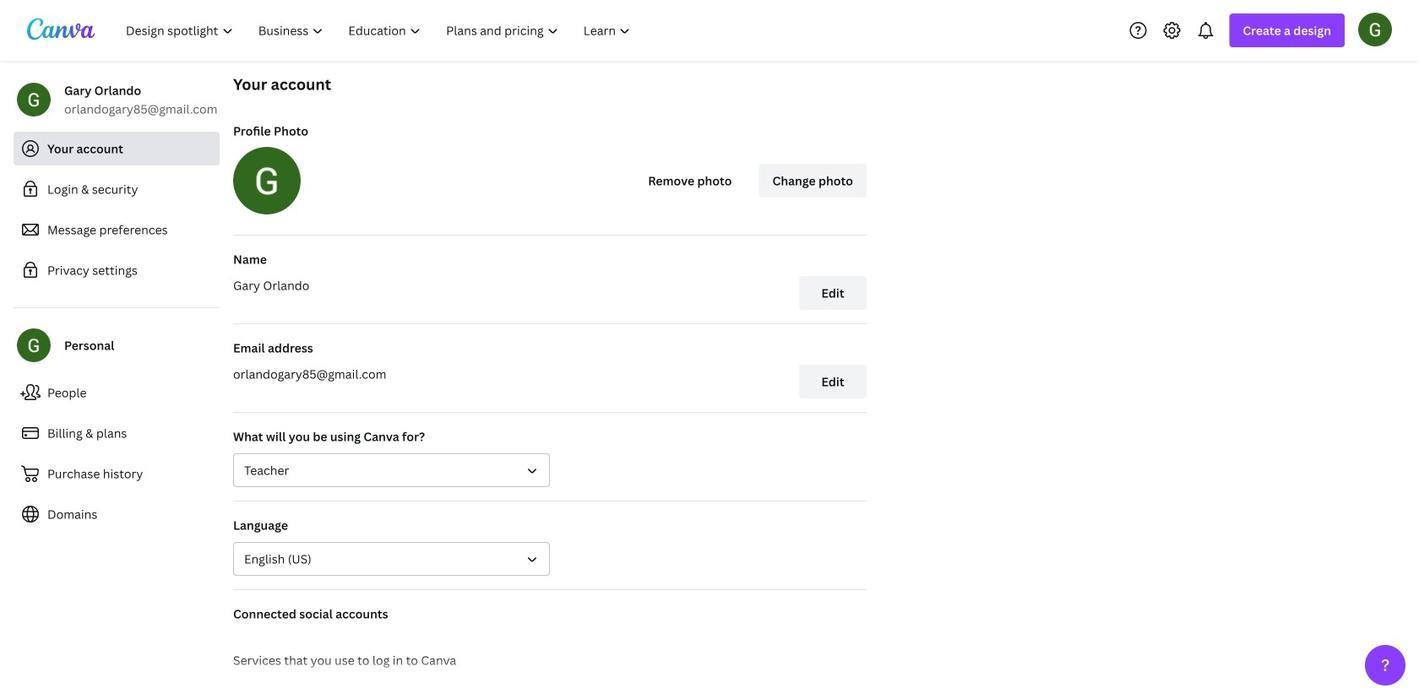 Task type: locate. For each thing, give the bounding box(es) containing it.
top level navigation element
[[115, 14, 645, 47]]

gary orlando image
[[1358, 12, 1392, 46]]

Language: English (US) button
[[233, 542, 550, 576]]

None button
[[233, 454, 550, 487]]



Task type: vqa. For each thing, say whether or not it's contained in the screenshot.
images Button
no



